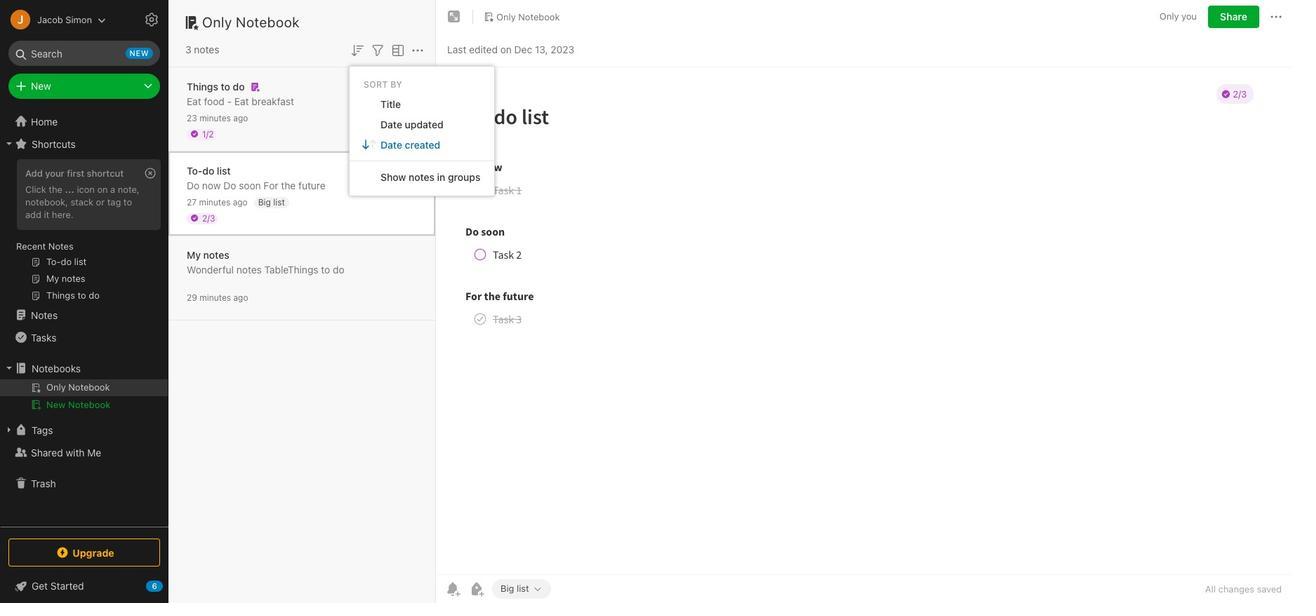 Task type: vqa. For each thing, say whether or not it's contained in the screenshot.
the Tags 'button'
yes



Task type: locate. For each thing, give the bounding box(es) containing it.
0 vertical spatial big
[[258, 197, 271, 207]]

click to collapse image
[[163, 578, 174, 595]]

1 horizontal spatial only notebook
[[496, 11, 560, 22]]

upgrade button
[[8, 539, 160, 567]]

only inside note list element
[[202, 14, 232, 30]]

2 vertical spatial do
[[333, 264, 344, 276]]

0 horizontal spatial notebook
[[68, 399, 111, 411]]

groups
[[448, 171, 480, 183]]

only up 3 notes
[[202, 14, 232, 30]]

notes for show
[[409, 171, 435, 183]]

do inside to-do list do now do soon for the future
[[202, 165, 214, 177]]

ago down the eat food - eat breakfast
[[233, 113, 248, 123]]

group
[[0, 155, 168, 310]]

0 vertical spatial notes
[[48, 241, 73, 252]]

notebook for new notebook button
[[68, 399, 111, 411]]

note,
[[118, 184, 139, 195]]

more actions field right share button
[[1268, 6, 1285, 28]]

list down for
[[273, 197, 285, 207]]

0 horizontal spatial only
[[202, 14, 232, 30]]

29
[[187, 292, 197, 303]]

notes right 3
[[194, 44, 219, 55]]

0 vertical spatial new
[[31, 80, 51, 92]]

big list inside button
[[501, 583, 529, 595]]

only up last edited on dec 13, 2023
[[496, 11, 516, 22]]

0 horizontal spatial the
[[49, 184, 62, 195]]

big down for
[[258, 197, 271, 207]]

notes link
[[0, 304, 168, 326]]

0 horizontal spatial eat
[[187, 95, 201, 107]]

list up now
[[217, 165, 231, 177]]

More actions field
[[1268, 6, 1285, 28], [409, 41, 426, 59]]

my notes wonderful notes tablethings to do
[[187, 249, 344, 276]]

date inside date updated link
[[380, 118, 402, 130]]

to-
[[187, 165, 202, 177]]

date created
[[380, 139, 440, 151]]

share button
[[1208, 6, 1259, 28]]

note list element
[[168, 0, 436, 604]]

cell
[[0, 380, 168, 397]]

simon
[[65, 14, 92, 25]]

0 vertical spatial date
[[380, 118, 402, 130]]

new
[[31, 80, 51, 92], [46, 399, 66, 411]]

0 horizontal spatial do
[[202, 165, 214, 177]]

more actions image right share button
[[1268, 8, 1285, 25]]

0 vertical spatial to
[[221, 80, 230, 92]]

2 horizontal spatial do
[[333, 264, 344, 276]]

6
[[152, 582, 157, 591]]

tasks button
[[0, 326, 168, 349]]

shared with me link
[[0, 442, 168, 464]]

minutes
[[199, 113, 231, 123], [199, 197, 230, 207], [200, 292, 231, 303]]

23 minutes ago
[[187, 113, 248, 123]]

sort by
[[364, 79, 402, 90]]

icon on a note, notebook, stack or tag to add it here.
[[25, 184, 139, 220]]

2 horizontal spatial to
[[321, 264, 330, 276]]

more actions image
[[1268, 8, 1285, 25], [409, 42, 426, 59]]

2 horizontal spatial notebook
[[518, 11, 560, 22]]

2 eat from the left
[[234, 95, 249, 107]]

more actions field right view options field
[[409, 41, 426, 59]]

eat
[[187, 95, 201, 107], [234, 95, 249, 107]]

tablethings
[[264, 264, 318, 276]]

on left dec
[[500, 43, 512, 55]]

27
[[187, 197, 197, 207]]

minutes right 29
[[200, 292, 231, 303]]

big list right 'add tag' "image"
[[501, 583, 529, 595]]

do up the eat food - eat breakfast
[[233, 80, 245, 92]]

Search text field
[[18, 41, 150, 66]]

1 vertical spatial ago
[[233, 197, 248, 207]]

only notebook inside note list element
[[202, 14, 300, 30]]

1 eat from the left
[[187, 95, 201, 107]]

things
[[187, 80, 218, 92]]

1 vertical spatial minutes
[[199, 197, 230, 207]]

on left a
[[97, 184, 108, 195]]

1 horizontal spatial eat
[[234, 95, 249, 107]]

0 horizontal spatial big list
[[258, 197, 285, 207]]

ago for 29 minutes ago
[[233, 292, 248, 303]]

2 horizontal spatial list
[[517, 583, 529, 595]]

more actions image for the rightmost more actions field
[[1268, 8, 1285, 25]]

to down note,
[[123, 196, 132, 208]]

the right for
[[281, 179, 296, 191]]

new up tags
[[46, 399, 66, 411]]

only
[[1160, 11, 1179, 22], [496, 11, 516, 22], [202, 14, 232, 30]]

do down to-
[[187, 179, 199, 191]]

1 horizontal spatial do
[[233, 80, 245, 92]]

new inside 'new' popup button
[[31, 80, 51, 92]]

tree containing home
[[0, 110, 168, 526]]

trash link
[[0, 472, 168, 495]]

2 vertical spatial ago
[[233, 292, 248, 303]]

minutes down food
[[199, 113, 231, 123]]

1 vertical spatial on
[[97, 184, 108, 195]]

more actions image right view options field
[[409, 42, 426, 59]]

2 date from the top
[[380, 139, 402, 151]]

1 horizontal spatial notebook
[[236, 14, 300, 30]]

by
[[390, 79, 402, 90]]

ago for 27 minutes ago
[[233, 197, 248, 207]]

date down date updated
[[380, 139, 402, 151]]

note window element
[[436, 0, 1293, 604]]

list inside button
[[517, 583, 529, 595]]

upgrade
[[73, 547, 114, 559]]

0 horizontal spatial big
[[258, 197, 271, 207]]

tree
[[0, 110, 168, 526]]

notes left the in
[[409, 171, 435, 183]]

1 horizontal spatial on
[[500, 43, 512, 55]]

notebook inside button
[[68, 399, 111, 411]]

Note Editor text field
[[436, 67, 1293, 575]]

dropdown list menu
[[350, 94, 495, 187]]

1 horizontal spatial only
[[496, 11, 516, 22]]

the inside to-do list do now do soon for the future
[[281, 179, 296, 191]]

ago down the soon
[[233, 197, 248, 207]]

big
[[258, 197, 271, 207], [501, 583, 514, 595]]

1 horizontal spatial list
[[273, 197, 285, 207]]

big left big list tag actions field
[[501, 583, 514, 595]]

icon
[[77, 184, 95, 195]]

new button
[[8, 74, 160, 99]]

created
[[405, 139, 440, 151]]

notebook inside button
[[518, 11, 560, 22]]

0 vertical spatial ago
[[233, 113, 248, 123]]

new notebook group
[[0, 380, 168, 419]]

edited
[[469, 43, 498, 55]]

date down title
[[380, 118, 402, 130]]

tags button
[[0, 419, 168, 442]]

1 vertical spatial date
[[380, 139, 402, 151]]

shortcut
[[87, 168, 124, 179]]

more actions image inside "note window" element
[[1268, 8, 1285, 25]]

notebooks link
[[0, 357, 168, 380]]

ago down wonderful
[[233, 292, 248, 303]]

2 vertical spatial minutes
[[200, 292, 231, 303]]

tags
[[32, 424, 53, 436]]

0 vertical spatial big list
[[258, 197, 285, 207]]

0 vertical spatial more actions field
[[1268, 6, 1285, 28]]

only notebook inside only notebook button
[[496, 11, 560, 22]]

only notebook up 3 notes
[[202, 14, 300, 30]]

eat right -
[[234, 95, 249, 107]]

more actions image inside note list element
[[409, 42, 426, 59]]

to-do list do now do soon for the future
[[187, 165, 326, 191]]

1 vertical spatial new
[[46, 399, 66, 411]]

0 horizontal spatial only notebook
[[202, 14, 300, 30]]

notes inside group
[[48, 241, 73, 252]]

do up now
[[202, 165, 214, 177]]

the
[[281, 179, 296, 191], [49, 184, 62, 195]]

1 horizontal spatial the
[[281, 179, 296, 191]]

0 horizontal spatial list
[[217, 165, 231, 177]]

do right now
[[223, 179, 236, 191]]

first
[[67, 168, 84, 179]]

big inside button
[[501, 583, 514, 595]]

date
[[380, 118, 402, 130], [380, 139, 402, 151]]

do right tablethings at the left
[[333, 264, 344, 276]]

1 vertical spatial to
[[123, 196, 132, 208]]

home
[[31, 115, 58, 127]]

ago for 23 minutes ago
[[233, 113, 248, 123]]

new inside new notebook button
[[46, 399, 66, 411]]

notes inside dropdown list menu
[[409, 171, 435, 183]]

big list
[[258, 197, 285, 207], [501, 583, 529, 595]]

to
[[221, 80, 230, 92], [123, 196, 132, 208], [321, 264, 330, 276]]

2 vertical spatial list
[[517, 583, 529, 595]]

1 vertical spatial big
[[501, 583, 514, 595]]

0 vertical spatial list
[[217, 165, 231, 177]]

click the ...
[[25, 184, 74, 195]]

2 vertical spatial to
[[321, 264, 330, 276]]

list inside to-do list do now do soon for the future
[[217, 165, 231, 177]]

to up -
[[221, 80, 230, 92]]

1 vertical spatial more actions field
[[409, 41, 426, 59]]

0 vertical spatial minutes
[[199, 113, 231, 123]]

notes up wonderful
[[203, 249, 229, 261]]

only left you on the top right of the page
[[1160, 11, 1179, 22]]

to inside my notes wonderful notes tablethings to do
[[321, 264, 330, 276]]

add
[[25, 168, 43, 179]]

1 vertical spatial big list
[[501, 583, 529, 595]]

notebook
[[518, 11, 560, 22], [236, 14, 300, 30], [68, 399, 111, 411]]

all
[[1205, 584, 1216, 595]]

add tag image
[[468, 581, 485, 598]]

to right tablethings at the left
[[321, 264, 330, 276]]

1 vertical spatial do
[[202, 165, 214, 177]]

minutes down now
[[199, 197, 230, 207]]

0 horizontal spatial do
[[187, 179, 199, 191]]

View options field
[[386, 41, 406, 59]]

1 horizontal spatial big list
[[501, 583, 529, 595]]

1 horizontal spatial more actions field
[[1268, 6, 1285, 28]]

you
[[1182, 11, 1197, 22]]

1 horizontal spatial do
[[223, 179, 236, 191]]

new for new notebook
[[46, 399, 66, 411]]

date updated link
[[350, 114, 495, 135]]

1/2
[[202, 129, 214, 139]]

changes
[[1218, 584, 1254, 595]]

1 date from the top
[[380, 118, 402, 130]]

only notebook up dec
[[496, 11, 560, 22]]

only notebook
[[496, 11, 560, 22], [202, 14, 300, 30]]

big list down for
[[258, 197, 285, 207]]

new up the home
[[31, 80, 51, 92]]

notes up tasks
[[31, 309, 58, 321]]

0 vertical spatial on
[[500, 43, 512, 55]]

the left ...
[[49, 184, 62, 195]]

0 horizontal spatial on
[[97, 184, 108, 195]]

0 horizontal spatial more actions image
[[409, 42, 426, 59]]

1 horizontal spatial big
[[501, 583, 514, 595]]

ago
[[233, 113, 248, 123], [233, 197, 248, 207], [233, 292, 248, 303]]

2/3
[[202, 213, 215, 224]]

0 horizontal spatial to
[[123, 196, 132, 208]]

list
[[217, 165, 231, 177], [273, 197, 285, 207], [517, 583, 529, 595]]

on inside icon on a note, notebook, stack or tag to add it here.
[[97, 184, 108, 195]]

only notebook button
[[479, 7, 565, 27]]

1 vertical spatial more actions image
[[409, 42, 426, 59]]

minutes for 29
[[200, 292, 231, 303]]

...
[[65, 184, 74, 195]]

show notes in groups link
[[350, 167, 495, 187]]

shortcuts button
[[0, 133, 168, 155]]

notes right recent
[[48, 241, 73, 252]]

1 horizontal spatial more actions image
[[1268, 8, 1285, 25]]

eat up 23
[[187, 95, 201, 107]]

a
[[110, 184, 115, 195]]

0 vertical spatial more actions image
[[1268, 8, 1285, 25]]

list right 'add tag' "image"
[[517, 583, 529, 595]]



Task type: describe. For each thing, give the bounding box(es) containing it.
tag
[[107, 196, 121, 208]]

do inside my notes wonderful notes tablethings to do
[[333, 264, 344, 276]]

add a reminder image
[[444, 581, 461, 598]]

expand note image
[[446, 8, 463, 25]]

shared with me
[[31, 447, 101, 459]]

big list inside note list element
[[258, 197, 285, 207]]

show
[[380, 171, 406, 183]]

tasks
[[31, 332, 56, 344]]

-
[[227, 95, 232, 107]]

shared
[[31, 447, 63, 459]]

13,
[[535, 43, 548, 55]]

soon
[[239, 179, 261, 191]]

all changes saved
[[1205, 584, 1282, 595]]

get started
[[32, 581, 84, 592]]

notes right wonderful
[[236, 264, 262, 276]]

add filters image
[[369, 42, 386, 59]]

date for date updated
[[380, 118, 402, 130]]

group containing add your first shortcut
[[0, 155, 168, 310]]

0 horizontal spatial more actions field
[[409, 41, 426, 59]]

updated
[[405, 118, 443, 130]]

breakfast
[[252, 95, 294, 107]]

dec
[[514, 43, 532, 55]]

Sort options field
[[349, 41, 366, 59]]

in
[[437, 171, 445, 183]]

for
[[264, 179, 278, 191]]

share
[[1220, 11, 1247, 22]]

1 vertical spatial list
[[273, 197, 285, 207]]

the inside group
[[49, 184, 62, 195]]

more actions image for the left more actions field
[[409, 42, 426, 59]]

to inside icon on a note, notebook, stack or tag to add it here.
[[123, 196, 132, 208]]

add your first shortcut
[[25, 168, 124, 179]]

date updated
[[380, 118, 443, 130]]

shortcuts
[[32, 138, 76, 150]]

or
[[96, 196, 105, 208]]

add
[[25, 209, 41, 220]]

3 notes
[[185, 44, 219, 55]]

new search field
[[18, 41, 153, 66]]

recent notes
[[16, 241, 73, 252]]

show notes in groups
[[380, 171, 480, 183]]

3
[[185, 44, 191, 55]]

settings image
[[143, 11, 160, 28]]

23
[[187, 113, 197, 123]]

things to do
[[187, 80, 245, 92]]

jacob simon
[[37, 14, 92, 25]]

title
[[380, 98, 401, 110]]

get
[[32, 581, 48, 592]]

with
[[66, 447, 85, 459]]

my
[[187, 249, 201, 261]]

new notebook button
[[0, 397, 168, 413]]

on inside "note window" element
[[500, 43, 512, 55]]

last edited on dec 13, 2023
[[447, 43, 574, 55]]

2 do from the left
[[223, 179, 236, 191]]

started
[[50, 581, 84, 592]]

big inside note list element
[[258, 197, 271, 207]]

notebook for only notebook button
[[518, 11, 560, 22]]

Account field
[[0, 6, 106, 34]]

notebook inside note list element
[[236, 14, 300, 30]]

Add filters field
[[369, 41, 386, 59]]

2023
[[551, 43, 574, 55]]

minutes for 23
[[199, 113, 231, 123]]

2 horizontal spatial only
[[1160, 11, 1179, 22]]

expand notebooks image
[[4, 363, 15, 374]]

stack
[[71, 196, 93, 208]]

0 vertical spatial do
[[233, 80, 245, 92]]

jacob
[[37, 14, 63, 25]]

new notebook
[[46, 399, 111, 411]]

notes for 3
[[194, 44, 219, 55]]

notebook,
[[25, 196, 68, 208]]

only you
[[1160, 11, 1197, 22]]

new for new
[[31, 80, 51, 92]]

home link
[[0, 110, 168, 133]]

now
[[202, 179, 221, 191]]

notes for my
[[203, 249, 229, 261]]

me
[[87, 447, 101, 459]]

Big list Tag actions field
[[529, 585, 542, 595]]

new
[[130, 48, 149, 58]]

saved
[[1257, 584, 1282, 595]]

date created link
[[350, 135, 495, 155]]

27 minutes ago
[[187, 197, 248, 207]]

it
[[44, 209, 49, 220]]

date for date created
[[380, 139, 402, 151]]

future
[[298, 179, 326, 191]]

1 vertical spatial notes
[[31, 309, 58, 321]]

food
[[204, 95, 224, 107]]

cell inside tree
[[0, 380, 168, 397]]

expand tags image
[[4, 425, 15, 436]]

title link
[[350, 94, 495, 114]]

last
[[447, 43, 466, 55]]

only inside button
[[496, 11, 516, 22]]

29 minutes ago
[[187, 292, 248, 303]]

recent
[[16, 241, 46, 252]]

big list button
[[492, 580, 551, 600]]

eat food - eat breakfast
[[187, 95, 294, 107]]

here.
[[52, 209, 73, 220]]

minutes for 27
[[199, 197, 230, 207]]

1 do from the left
[[187, 179, 199, 191]]

wonderful
[[187, 264, 234, 276]]

Help and Learning task checklist field
[[0, 576, 168, 598]]

click
[[25, 184, 46, 195]]

notebooks
[[32, 363, 81, 375]]

1 horizontal spatial to
[[221, 80, 230, 92]]



